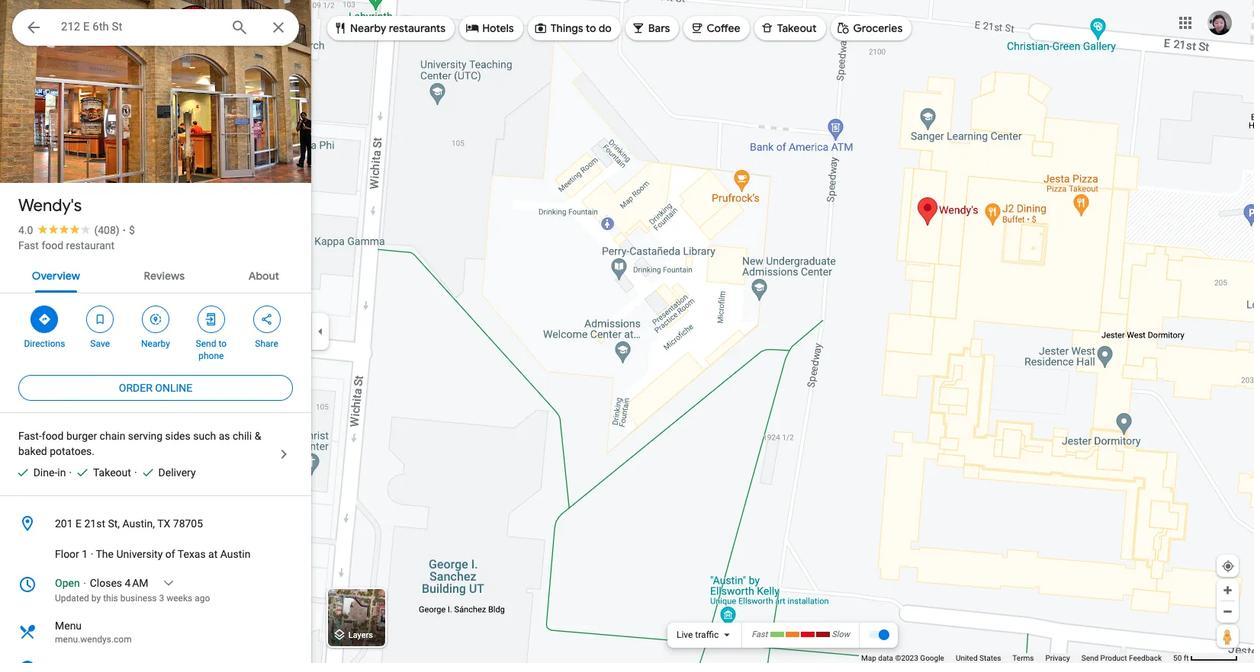 Task type: describe. For each thing, give the bounding box(es) containing it.
to inside  things to do
[[586, 21, 596, 35]]

business
[[120, 594, 157, 604]]

ft
[[1184, 655, 1189, 663]]

as
[[219, 430, 230, 443]]

delivery
[[158, 467, 196, 479]]

open
[[55, 578, 80, 590]]

menu menu.wendys.com
[[55, 620, 132, 646]]

serves dine-in group
[[9, 465, 66, 481]]

map
[[862, 655, 877, 663]]

fast food restaurant button
[[18, 238, 115, 253]]

weeks
[[167, 594, 192, 604]]

 Show traffic  checkbox
[[868, 630, 890, 642]]

 search field
[[12, 9, 299, 49]]

tab list inside google maps element
[[0, 256, 311, 293]]

things
[[551, 21, 583, 35]]

&
[[255, 430, 261, 443]]

this
[[103, 594, 118, 604]]

offers delivery group
[[134, 465, 196, 481]]

to inside 'send to phone'
[[219, 339, 227, 349]]

show open hours for the week image
[[161, 577, 175, 591]]

traffic
[[695, 630, 719, 641]]

austin,
[[122, 518, 155, 530]]

information for wendy's region
[[0, 509, 311, 664]]

potatoes.
[[50, 446, 95, 458]]

fast food restaurant
[[18, 240, 115, 252]]

restaurant
[[66, 240, 115, 252]]

share
[[255, 339, 278, 349]]

21st
[[84, 518, 105, 530]]


[[149, 311, 163, 328]]

states
[[980, 655, 1001, 663]]

about button
[[236, 256, 292, 293]]

 coffee
[[690, 19, 741, 36]]

restaurants
[[389, 21, 446, 35]]

photo of wendy's image
[[0, 0, 311, 217]]

in
[[57, 467, 66, 479]]

takeout inside  takeout
[[777, 21, 817, 35]]

website: order.wendys.com image
[[18, 660, 37, 664]]

nearby inside  nearby restaurants
[[350, 21, 386, 35]]

send for send product feedback
[[1082, 655, 1099, 663]]

408 reviews element
[[94, 224, 120, 237]]

live traffic
[[677, 630, 719, 641]]

 button
[[12, 9, 55, 49]]

such
[[193, 430, 216, 443]]

product
[[1101, 655, 1128, 663]]

55
[[39, 151, 53, 166]]

· inside offers takeout "group"
[[69, 467, 72, 479]]

nearby inside 'actions for wendy's' region
[[141, 339, 170, 349]]

st,
[[108, 518, 120, 530]]


[[333, 19, 347, 36]]

university
[[116, 549, 163, 561]]

show your location image
[[1222, 560, 1235, 574]]

201 e 21st st, austin, tx 78705
[[55, 518, 203, 530]]

dine-in
[[33, 467, 66, 479]]

zoom out image
[[1222, 607, 1234, 618]]

 takeout
[[761, 19, 817, 36]]

photos
[[56, 151, 93, 166]]

layers
[[349, 631, 373, 641]]

overview button
[[20, 256, 92, 293]]


[[690, 19, 704, 36]]

chain
[[100, 430, 125, 443]]

$
[[129, 224, 135, 237]]


[[837, 19, 850, 36]]

slow
[[832, 630, 850, 640]]

food for fast-
[[42, 430, 64, 443]]

privacy
[[1046, 655, 1070, 663]]

50 ft
[[1174, 655, 1189, 663]]

e
[[76, 518, 82, 530]]

offers takeout group
[[69, 465, 131, 481]]

actions for wendy's region
[[0, 294, 311, 370]]

live
[[677, 630, 693, 641]]

updated
[[55, 594, 89, 604]]

reviews
[[144, 269, 185, 283]]

hours image
[[18, 576, 37, 594]]

by
[[91, 594, 101, 604]]

1
[[82, 549, 88, 561]]

floor 1 · the university of texas at austin button
[[0, 539, 311, 570]]

united
[[956, 655, 978, 663]]

show street view coverage image
[[1217, 626, 1239, 649]]

overview
[[32, 269, 80, 283]]

55 photos button
[[11, 145, 99, 172]]

 groceries
[[837, 19, 903, 36]]

privacy button
[[1046, 654, 1070, 664]]



Task type: locate. For each thing, give the bounding box(es) containing it.
0 vertical spatial to
[[586, 21, 596, 35]]

price: inexpensive element
[[129, 224, 135, 237]]

send up phone
[[196, 339, 216, 349]]

closes
[[90, 578, 122, 590]]


[[466, 19, 479, 36]]

floor 1 · the university of texas at austin
[[55, 549, 251, 561]]

takeout right 
[[777, 21, 817, 35]]

google
[[921, 655, 945, 663]]

1 horizontal spatial nearby
[[350, 21, 386, 35]]

to up phone
[[219, 339, 227, 349]]

groceries
[[854, 21, 903, 35]]

0 horizontal spatial takeout
[[93, 467, 131, 479]]

online
[[155, 382, 192, 395]]

coffee
[[707, 21, 741, 35]]


[[534, 19, 548, 36]]


[[632, 19, 645, 36]]

food up potatoes.
[[42, 430, 64, 443]]

4.0
[[18, 224, 33, 237]]

· down fast-food burger chain serving sides such as chili & baked potatoes.
[[134, 467, 137, 479]]

dine-
[[33, 467, 57, 479]]

footer
[[862, 654, 1174, 664]]

none field inside 212 e 6th st field
[[61, 18, 218, 36]]

1 vertical spatial to
[[219, 339, 227, 349]]

austin
[[220, 549, 251, 561]]

50 ft button
[[1174, 655, 1238, 663]]

food inside button
[[41, 240, 63, 252]]

open ⋅ closes 4 am
[[55, 578, 148, 590]]

send for send to phone
[[196, 339, 216, 349]]

terms button
[[1013, 654, 1034, 664]]

fast-
[[18, 430, 42, 443]]

0 horizontal spatial fast
[[18, 240, 39, 252]]

order
[[119, 382, 152, 395]]

nearby down 
[[141, 339, 170, 349]]

fast down 4.0
[[18, 240, 39, 252]]

hotels
[[482, 21, 514, 35]]

send inside button
[[1082, 655, 1099, 663]]

· inside floor 1 · the university of texas at austin button
[[91, 549, 93, 561]]

tab list
[[0, 256, 311, 293]]

0 vertical spatial nearby
[[350, 21, 386, 35]]

send inside 'send to phone'
[[196, 339, 216, 349]]

50
[[1174, 655, 1182, 663]]

fast right traffic
[[752, 630, 768, 640]]

data
[[879, 655, 894, 663]]

201
[[55, 518, 73, 530]]

1 horizontal spatial fast
[[752, 630, 768, 640]]

tx
[[157, 518, 170, 530]]


[[24, 17, 43, 38]]

78705
[[173, 518, 203, 530]]

takeout inside "group"
[[93, 467, 131, 479]]

serving
[[128, 430, 163, 443]]

1 horizontal spatial send
[[1082, 655, 1099, 663]]

menu.wendys.com
[[55, 635, 132, 646]]

at
[[208, 549, 218, 561]]

1 vertical spatial fast
[[752, 630, 768, 640]]

0 horizontal spatial nearby
[[141, 339, 170, 349]]

do
[[599, 21, 612, 35]]

ago
[[195, 594, 210, 604]]

1 vertical spatial nearby
[[141, 339, 170, 349]]


[[38, 311, 51, 328]]

0 vertical spatial food
[[41, 240, 63, 252]]

menu
[[55, 620, 82, 633]]

201 e 21st st, austin, tx 78705 button
[[0, 509, 311, 539]]

fast for fast food restaurant
[[18, 240, 39, 252]]

1 horizontal spatial to
[[586, 21, 596, 35]]

212 E 6th St field
[[12, 9, 299, 46]]

live traffic option
[[677, 630, 719, 641]]

None field
[[61, 18, 218, 36]]

 things to do
[[534, 19, 612, 36]]

2 food from the top
[[42, 430, 64, 443]]

food down 4.0 stars image
[[41, 240, 63, 252]]

1 horizontal spatial takeout
[[777, 21, 817, 35]]

order online
[[119, 382, 192, 395]]

· $
[[123, 224, 135, 237]]


[[260, 311, 274, 328]]

food inside fast-food burger chain serving sides such as chili & baked potatoes.
[[42, 430, 64, 443]]

·
[[123, 224, 126, 237], [69, 467, 72, 479], [134, 467, 137, 479], [91, 549, 93, 561]]

united states button
[[956, 654, 1001, 664]]

terms
[[1013, 655, 1034, 663]]

1 vertical spatial send
[[1082, 655, 1099, 663]]

1 vertical spatial takeout
[[93, 467, 131, 479]]

chili
[[233, 430, 252, 443]]

fast-food burger chain serving sides such as chili & baked potatoes.
[[18, 430, 261, 458]]

· right 1
[[91, 549, 93, 561]]

fast for fast
[[752, 630, 768, 640]]

baked
[[18, 446, 47, 458]]

0 horizontal spatial send
[[196, 339, 216, 349]]

©2023
[[895, 655, 919, 663]]

1 vertical spatial food
[[42, 430, 64, 443]]

send left product
[[1082, 655, 1099, 663]]

zoom in image
[[1222, 585, 1234, 597]]

to left "do"
[[586, 21, 596, 35]]

wendy's
[[18, 195, 82, 217]]

 hotels
[[466, 19, 514, 36]]


[[204, 311, 218, 328]]

food
[[41, 240, 63, 252], [42, 430, 64, 443]]

fast inside button
[[18, 240, 39, 252]]

updated by this business 3 weeks ago
[[55, 594, 210, 604]]

0 vertical spatial send
[[196, 339, 216, 349]]

nearby right the 
[[350, 21, 386, 35]]

takeout down the chain
[[93, 467, 131, 479]]

0 vertical spatial takeout
[[777, 21, 817, 35]]

takeout
[[777, 21, 817, 35], [93, 467, 131, 479]]

phone
[[199, 351, 224, 362]]

footer inside google maps element
[[862, 654, 1174, 664]]


[[761, 19, 774, 36]]

wendy's main content
[[0, 0, 311, 664]]

bars
[[648, 21, 670, 35]]

· inside "offers delivery" group
[[134, 467, 137, 479]]

· left the price: inexpensive element in the left top of the page
[[123, 224, 126, 237]]

send
[[196, 339, 216, 349], [1082, 655, 1099, 663]]

collapse side panel image
[[312, 324, 329, 340]]

tab list containing overview
[[0, 256, 311, 293]]

1 food from the top
[[41, 240, 63, 252]]

of
[[165, 549, 175, 561]]

sides
[[165, 430, 191, 443]]

send product feedback
[[1082, 655, 1162, 663]]

4 am
[[125, 578, 148, 590]]

0 vertical spatial fast
[[18, 240, 39, 252]]

about
[[249, 269, 279, 283]]

google account: michele murakami  
(michele.murakami@adept.ai) image
[[1208, 10, 1232, 35]]

google maps element
[[0, 0, 1254, 664]]

united states
[[956, 655, 1001, 663]]

3
[[159, 594, 164, 604]]

to
[[586, 21, 596, 35], [219, 339, 227, 349]]

0 horizontal spatial to
[[219, 339, 227, 349]]

order online link
[[18, 370, 293, 407]]

send to phone
[[196, 339, 227, 362]]

 bars
[[632, 19, 670, 36]]

texas
[[178, 549, 206, 561]]

floor
[[55, 549, 79, 561]]

footer containing map data ©2023 google
[[862, 654, 1174, 664]]

burger
[[66, 430, 97, 443]]

food for fast
[[41, 240, 63, 252]]

(408)
[[94, 224, 120, 237]]

fast
[[18, 240, 39, 252], [752, 630, 768, 640]]


[[93, 311, 107, 328]]

4.0 stars image
[[33, 224, 94, 234]]

· right in
[[69, 467, 72, 479]]

55 photos
[[39, 151, 93, 166]]



Task type: vqa. For each thing, say whether or not it's contained in the screenshot.


